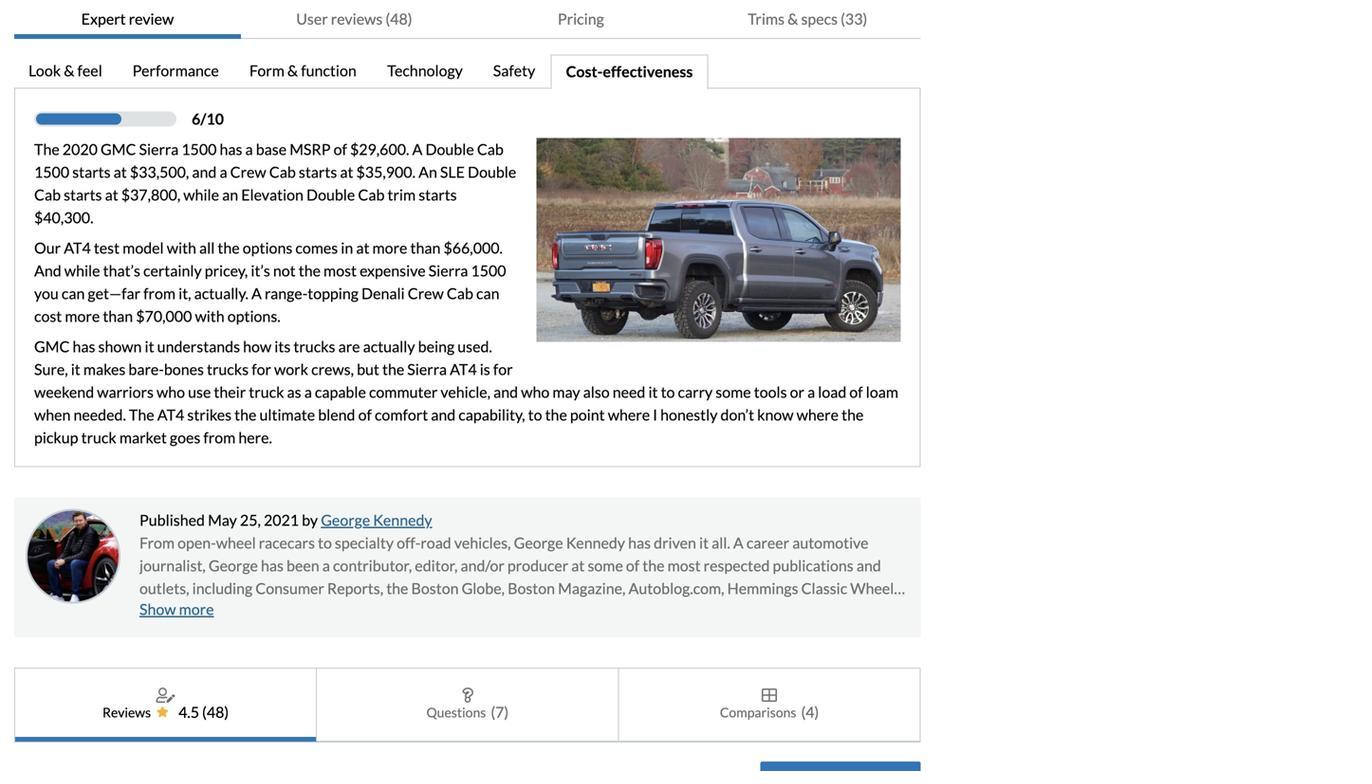 Task type: describe. For each thing, give the bounding box(es) containing it.
not
[[273, 261, 296, 280]]

makes
[[83, 360, 126, 379]]

the down driven
[[643, 556, 665, 575]]

comes
[[295, 239, 338, 257]]

/
[[200, 110, 206, 128]]

sierra inside our at4 test model with all the options comes in at more than $66,000. and while that's certainly pricey, it's not the most expensive sierra 1500 you can get—far from it, actually. a range-topping denali crew cab can cost more than $70,000 with options.
[[428, 261, 468, 280]]

the up here.
[[234, 406, 257, 424]]

options
[[243, 239, 292, 257]]

2 boston from the left
[[508, 579, 555, 598]]

but
[[357, 360, 379, 379]]

most inside our at4 test model with all the options comes in at more than $66,000. and while that's certainly pricey, it's not the most expensive sierra 1500 you can get—far from it, actually. a range-topping denali crew cab can cost more than $70,000 with options.
[[324, 261, 357, 280]]

$70,000
[[136, 307, 192, 325]]

test
[[94, 239, 120, 257]]

a inside from open-wheel racecars to specialty off-road vehicles, george kennedy has driven it all. a career automotive journalist, george has been a contributor, editor, and/or producer at some of the most respected publications and outlets, including consumer reports, the boston globe, boston magazine, autoblog.com, hemmings classic wheels, boldride.com, the providence journal, and wheelstv.
[[322, 556, 330, 575]]

of right load
[[849, 383, 863, 401]]

some inside gmc has shown it understands how its trucks are actually being used. sure, it makes bare-bones trucks for work crews, but the sierra at4 is for weekend warriors who use their truck as a capable commuter vehicle, and who may also need it to carry some tools or a load of loam when needed. the at4 strikes the ultimate blend of comfort and capability, to the point where i honestly don't know where the pickup truck market goes from here.
[[716, 383, 751, 401]]

are
[[338, 337, 360, 356]]

function
[[301, 61, 356, 80]]

crews,
[[311, 360, 354, 379]]

a left base
[[245, 140, 253, 159]]

msrp
[[290, 140, 331, 159]]

expert
[[81, 9, 126, 28]]

comfort
[[375, 406, 428, 424]]

2 vertical spatial george
[[209, 556, 258, 575]]

2 vertical spatial more
[[179, 600, 214, 619]]

journalist,
[[139, 556, 206, 575]]

and down vehicle,
[[431, 406, 456, 424]]

george kennedy link
[[321, 511, 432, 529]]

show
[[139, 600, 176, 619]]

model
[[123, 239, 164, 257]]

2 can from the left
[[476, 284, 499, 303]]

sle
[[440, 163, 465, 181]]

user
[[296, 9, 328, 28]]

1 vertical spatial at4
[[450, 360, 477, 379]]

th large image
[[762, 688, 777, 703]]

from inside our at4 test model with all the options comes in at more than $66,000. and while that's certainly pricey, it's not the most expensive sierra 1500 you can get—far from it, actually. a range-topping denali crew cab can cost more than $70,000 with options.
[[143, 284, 176, 303]]

actually.
[[194, 284, 248, 303]]

providence
[[263, 602, 338, 621]]

trim
[[388, 186, 416, 204]]

cab down $35,900. at the top
[[358, 186, 385, 204]]

publications
[[773, 556, 854, 575]]

that's
[[103, 261, 140, 280]]

1 vertical spatial double
[[468, 163, 516, 181]]

specs
[[801, 9, 838, 28]]

crew inside the 2020 gmc sierra 1500 has a base msrp of $29,600. a double cab 1500 starts at $33,500, and a crew cab starts at $35,900. an sle double cab starts at $37,800, while an elevation double cab trim starts $40,300.
[[230, 163, 266, 181]]

commuter
[[369, 383, 438, 401]]

0 vertical spatial 1500
[[181, 140, 217, 159]]

know
[[757, 406, 794, 424]]

the inside gmc has shown it understands how its trucks are actually being used. sure, it makes bare-bones trucks for work crews, but the sierra at4 is for weekend warriors who use their truck as a capable commuter vehicle, and who may also need it to carry some tools or a load of loam when needed. the at4 strikes the ultimate blend of comfort and capability, to the point where i honestly don't know where the pickup truck market goes from here.
[[129, 406, 154, 424]]

(48) inside user reviews (48) tab
[[386, 9, 412, 28]]

0 horizontal spatial than
[[103, 307, 133, 325]]

0 vertical spatial with
[[167, 239, 196, 257]]

sierra inside the 2020 gmc sierra 1500 has a base msrp of $29,600. a double cab 1500 starts at $33,500, and a crew cab starts at $35,900. an sle double cab starts at $37,800, while an elevation double cab trim starts $40,300.
[[139, 140, 179, 159]]

all.
[[712, 534, 730, 552]]

editor,
[[415, 556, 458, 575]]

at up $37,800,
[[114, 163, 127, 181]]

its
[[274, 337, 291, 356]]

while inside our at4 test model with all the options comes in at more than $66,000. and while that's certainly pricey, it's not the most expensive sierra 1500 you can get—far from it, actually. a range-topping denali crew cab can cost more than $70,000 with options.
[[64, 261, 100, 280]]

being
[[418, 337, 455, 356]]

question image
[[462, 688, 473, 703]]

published may 25, 2021 by george kennedy
[[139, 511, 432, 529]]

the down actually
[[382, 360, 404, 379]]

feel
[[77, 61, 102, 80]]

most inside from open-wheel racecars to specialty off-road vehicles, george kennedy has driven it all. a career automotive journalist, george has been a contributor, editor, and/or producer at some of the most respected publications and outlets, including consumer reports, the boston globe, boston magazine, autoblog.com, hemmings classic wheels, boldride.com, the providence journal, and wheelstv.
[[667, 556, 701, 575]]

topping
[[308, 284, 359, 303]]

0 horizontal spatial trucks
[[207, 360, 249, 379]]

blend
[[318, 406, 355, 424]]

comparisons
[[720, 704, 796, 721]]

vehicles,
[[454, 534, 511, 552]]

and right 'journal,'
[[397, 602, 421, 621]]

0 vertical spatial than
[[410, 239, 441, 257]]

show more button
[[139, 600, 214, 619]]

and/or
[[461, 556, 504, 575]]

tab panel containing 6
[[14, 88, 921, 467]]

specialty
[[335, 534, 394, 552]]

magazine,
[[558, 579, 626, 598]]

it up i
[[648, 383, 658, 401]]

cost-effectiveness
[[566, 62, 693, 81]]

driven
[[654, 534, 696, 552]]

the down load
[[842, 406, 864, 424]]

shown
[[98, 337, 142, 356]]

open-
[[178, 534, 216, 552]]

questions (7)
[[426, 703, 509, 722]]

has left driven
[[628, 534, 651, 552]]

& for look
[[64, 61, 74, 80]]

bare-
[[128, 360, 164, 379]]

our at4 test model with all the options comes in at more than $66,000. and while that's certainly pricey, it's not the most expensive sierra 1500 you can get—far from it, actually. a range-topping denali crew cab can cost more than $70,000 with options.
[[34, 239, 506, 325]]

a inside the 2020 gmc sierra 1500 has a base msrp of $29,600. a double cab 1500 starts at $33,500, and a crew cab starts at $35,900. an sle double cab starts at $37,800, while an elevation double cab trim starts $40,300.
[[412, 140, 423, 159]]

effectiveness
[[603, 62, 693, 81]]

look & feel tab
[[14, 55, 118, 90]]

a right as at the left of page
[[304, 383, 312, 401]]

a inside our at4 test model with all the options comes in at more than $66,000. and while that's certainly pricey, it's not the most expensive sierra 1500 you can get—far from it, actually. a range-topping denali crew cab can cost more than $70,000 with options.
[[251, 284, 262, 303]]

kennedy inside from open-wheel racecars to specialty off-road vehicles, george kennedy has driven it all. a career automotive journalist, george has been a contributor, editor, and/or producer at some of the most respected publications and outlets, including consumer reports, the boston globe, boston magazine, autoblog.com, hemmings classic wheels, boldride.com, the providence journal, and wheelstv.
[[566, 534, 625, 552]]

don't
[[721, 406, 754, 424]]

form & function
[[249, 61, 356, 80]]

form
[[249, 61, 284, 80]]

1500 inside our at4 test model with all the options comes in at more than $66,000. and while that's certainly pricey, it's not the most expensive sierra 1500 you can get—far from it, actually. a range-topping denali crew cab can cost more than $70,000 with options.
[[471, 261, 506, 280]]

1 where from the left
[[608, 406, 650, 424]]

safety tab
[[479, 55, 551, 90]]

pickup
[[34, 428, 78, 447]]

tab list containing look & feel
[[14, 55, 921, 90]]

tab list containing expert review
[[14, 0, 921, 39]]

2 horizontal spatial more
[[372, 239, 407, 257]]

questions
[[426, 704, 486, 721]]

reports,
[[327, 579, 383, 598]]

range-
[[265, 284, 308, 303]]

4.5
[[178, 703, 199, 722]]

it up the bare-
[[145, 337, 154, 356]]

0 vertical spatial double
[[425, 140, 474, 159]]

at inside from open-wheel racecars to specialty off-road vehicles, george kennedy has driven it all. a career automotive journalist, george has been a contributor, editor, and/or producer at some of the most respected publications and outlets, including consumer reports, the boston globe, boston magazine, autoblog.com, hemmings classic wheels, boldride.com, the providence journal, and wheelstv.
[[571, 556, 585, 575]]

it inside from open-wheel racecars to specialty off-road vehicles, george kennedy has driven it all. a career automotive journalist, george has been a contributor, editor, and/or producer at some of the most respected publications and outlets, including consumer reports, the boston globe, boston magazine, autoblog.com, hemmings classic wheels, boldride.com, the providence journal, and wheelstv.
[[699, 534, 709, 552]]

1 vertical spatial 1500
[[34, 163, 69, 181]]

also
[[583, 383, 610, 401]]

it,
[[178, 284, 191, 303]]

$35,900.
[[356, 163, 415, 181]]

trims & specs (33)
[[748, 9, 867, 28]]

consumer
[[255, 579, 324, 598]]

has inside gmc has shown it understands how its trucks are actually being used. sure, it makes bare-bones trucks for work crews, but the sierra at4 is for weekend warriors who use their truck as a capable commuter vehicle, and who may also need it to carry some tools or a load of loam when needed. the at4 strikes the ultimate blend of comfort and capability, to the point where i honestly don't know where the pickup truck market goes from here.
[[73, 337, 95, 356]]

has inside the 2020 gmc sierra 1500 has a base msrp of $29,600. a double cab 1500 starts at $33,500, and a crew cab starts at $35,900. an sle double cab starts at $37,800, while an elevation double cab trim starts $40,300.
[[220, 140, 242, 159]]

has down racecars
[[261, 556, 284, 575]]

the down including
[[238, 602, 260, 621]]

technology
[[387, 61, 463, 80]]

career
[[746, 534, 789, 552]]

loam
[[866, 383, 898, 401]]

used.
[[457, 337, 492, 356]]

pricing
[[558, 9, 604, 28]]

weekend
[[34, 383, 94, 401]]

the inside the 2020 gmc sierra 1500 has a base msrp of $29,600. a double cab 1500 starts at $33,500, and a crew cab starts at $35,900. an sle double cab starts at $37,800, while an elevation double cab trim starts $40,300.
[[34, 140, 60, 159]]

1 vertical spatial with
[[195, 307, 225, 325]]

0 vertical spatial truck
[[249, 383, 284, 401]]

sierra inside gmc has shown it understands how its trucks are actually being used. sure, it makes bare-bones trucks for work crews, but the sierra at4 is for weekend warriors who use their truck as a capable commuter vehicle, and who may also need it to carry some tools or a load of loam when needed. the at4 strikes the ultimate blend of comfort and capability, to the point where i honestly don't know where the pickup truck market goes from here.
[[407, 360, 447, 379]]

options.
[[227, 307, 280, 325]]

by
[[302, 511, 318, 529]]

ultimate
[[259, 406, 315, 424]]

including
[[192, 579, 253, 598]]

$29,600.
[[350, 140, 409, 159]]

pricey,
[[205, 261, 248, 280]]

denali
[[361, 284, 405, 303]]

hemmings
[[727, 579, 798, 598]]

cost-
[[566, 62, 603, 81]]



Task type: vqa. For each thing, say whether or not it's contained in the screenshot.
THE (OPTIONAL)
no



Task type: locate. For each thing, give the bounding box(es) containing it.
0 vertical spatial trucks
[[293, 337, 335, 356]]

0 horizontal spatial gmc
[[34, 337, 70, 356]]

2 horizontal spatial george
[[514, 534, 563, 552]]

1 horizontal spatial some
[[716, 383, 751, 401]]

and up wheels,
[[856, 556, 881, 575]]

& right form
[[287, 61, 298, 80]]

gmc up sure,
[[34, 337, 70, 356]]

1500 down '$66,000.'
[[471, 261, 506, 280]]

who down bones
[[156, 383, 185, 401]]

0 vertical spatial at4
[[64, 239, 91, 257]]

comparisons count element
[[801, 701, 819, 724]]

1 vertical spatial the
[[129, 406, 154, 424]]

load
[[818, 383, 847, 401]]

reviews
[[331, 9, 383, 28]]

a right all.
[[733, 534, 744, 552]]

1 horizontal spatial more
[[179, 600, 214, 619]]

the up market
[[129, 406, 154, 424]]

to inside from open-wheel racecars to specialty off-road vehicles, george kennedy has driven it all. a career automotive journalist, george has been a contributor, editor, and/or producer at some of the most respected publications and outlets, including consumer reports, the boston globe, boston magazine, autoblog.com, hemmings classic wheels, boldride.com, the providence journal, and wheelstv.
[[318, 534, 332, 552]]

& inside "tab"
[[64, 61, 74, 80]]

(33)
[[841, 9, 867, 28]]

0 vertical spatial the
[[34, 140, 60, 159]]

2 horizontal spatial 1500
[[471, 261, 506, 280]]

expert review tab
[[14, 0, 241, 39]]

0 vertical spatial gmc
[[101, 140, 136, 159]]

sure,
[[34, 360, 68, 379]]

1 horizontal spatial at4
[[157, 406, 184, 424]]

been
[[287, 556, 319, 575]]

kennedy up off-
[[373, 511, 432, 529]]

1 horizontal spatial while
[[183, 186, 219, 204]]

0 horizontal spatial crew
[[230, 163, 266, 181]]

$40,300.
[[34, 208, 93, 227]]

market
[[119, 428, 167, 447]]

is
[[480, 360, 490, 379]]

boldride.com,
[[139, 602, 235, 621]]

the right "all"
[[218, 239, 240, 257]]

1 vertical spatial most
[[667, 556, 701, 575]]

truck down needed.
[[81, 428, 116, 447]]

boston down producer
[[508, 579, 555, 598]]

0 horizontal spatial truck
[[81, 428, 116, 447]]

3 tab list from the top
[[14, 668, 921, 743]]

at4 left "is"
[[450, 360, 477, 379]]

& for form
[[287, 61, 298, 80]]

2 vertical spatial 1500
[[471, 261, 506, 280]]

0 horizontal spatial from
[[143, 284, 176, 303]]

0 vertical spatial some
[[716, 383, 751, 401]]

& left feel
[[64, 61, 74, 80]]

outlets,
[[139, 579, 189, 598]]

0 horizontal spatial at4
[[64, 239, 91, 257]]

tab list
[[14, 0, 921, 39], [14, 55, 921, 90], [14, 668, 921, 743]]

than up expensive
[[410, 239, 441, 257]]

2020
[[62, 140, 98, 159]]

1 vertical spatial more
[[65, 307, 100, 325]]

has up the makes
[[73, 337, 95, 356]]

truck
[[249, 383, 284, 401], [81, 428, 116, 447]]

a right the been at the bottom
[[322, 556, 330, 575]]

(48)
[[386, 9, 412, 28], [202, 703, 229, 722]]

it left all.
[[699, 534, 709, 552]]

2 horizontal spatial &
[[787, 9, 798, 28]]

1 horizontal spatial where
[[797, 406, 839, 424]]

comparisons (4)
[[720, 703, 819, 722]]

(4)
[[801, 703, 819, 722]]

to left carry
[[661, 383, 675, 401]]

classic
[[801, 579, 847, 598]]

honestly
[[660, 406, 718, 424]]

6 / 10
[[192, 110, 224, 128]]

double up sle
[[425, 140, 474, 159]]

1 boston from the left
[[411, 579, 459, 598]]

elevation
[[241, 186, 304, 204]]

gmc inside the 2020 gmc sierra 1500 has a base msrp of $29,600. a double cab 1500 starts at $33,500, and a crew cab starts at $35,900. an sle double cab starts at $37,800, while an elevation double cab trim starts $40,300.
[[101, 140, 136, 159]]

their
[[214, 383, 246, 401]]

user reviews (48)
[[296, 9, 412, 28]]

1 horizontal spatial trucks
[[293, 337, 335, 356]]

with down the actually.
[[195, 307, 225, 325]]

0 horizontal spatial who
[[156, 383, 185, 401]]

1 horizontal spatial truck
[[249, 383, 284, 401]]

1500 down 2020
[[34, 163, 69, 181]]

2 vertical spatial a
[[733, 534, 744, 552]]

1 vertical spatial sierra
[[428, 261, 468, 280]]

while down test
[[64, 261, 100, 280]]

off-
[[397, 534, 421, 552]]

1 vertical spatial while
[[64, 261, 100, 280]]

2 horizontal spatial a
[[733, 534, 744, 552]]

a up the options.
[[251, 284, 262, 303]]

technology tab
[[373, 55, 479, 90]]

more right the cost
[[65, 307, 100, 325]]

capable
[[315, 383, 366, 401]]

may
[[552, 383, 580, 401]]

0 vertical spatial sierra
[[139, 140, 179, 159]]

our
[[34, 239, 61, 257]]

at4 inside our at4 test model with all the options comes in at more than $66,000. and while that's certainly pricey, it's not the most expensive sierra 1500 you can get—far from it, actually. a range-topping denali crew cab can cost more than $70,000 with options.
[[64, 239, 91, 257]]

at right in
[[356, 239, 369, 257]]

0 horizontal spatial most
[[324, 261, 357, 280]]

0 vertical spatial while
[[183, 186, 219, 204]]

1 vertical spatial from
[[203, 428, 236, 447]]

of up autoblog.com,
[[626, 556, 640, 575]]

and
[[192, 163, 217, 181], [493, 383, 518, 401], [431, 406, 456, 424], [856, 556, 881, 575], [397, 602, 421, 621]]

than
[[410, 239, 441, 257], [103, 307, 133, 325]]

starts up $40,300.
[[64, 186, 102, 204]]

expert review
[[81, 9, 174, 28]]

more down including
[[179, 600, 214, 619]]

1 tab list from the top
[[14, 0, 921, 39]]

2 vertical spatial sierra
[[407, 360, 447, 379]]

2 vertical spatial tab list
[[14, 668, 921, 743]]

the down comes
[[299, 261, 321, 280]]

of inside the 2020 gmc sierra 1500 has a base msrp of $29,600. a double cab 1500 starts at $33,500, and a crew cab starts at $35,900. an sle double cab starts at $37,800, while an elevation double cab trim starts $40,300.
[[334, 140, 347, 159]]

0 vertical spatial from
[[143, 284, 176, 303]]

1 horizontal spatial for
[[493, 360, 513, 379]]

a inside from open-wheel racecars to specialty off-road vehicles, george kennedy has driven it all. a career automotive journalist, george has been a contributor, editor, and/or producer at some of the most respected publications and outlets, including consumer reports, the boston globe, boston magazine, autoblog.com, hemmings classic wheels, boldride.com, the providence journal, and wheelstv.
[[733, 534, 744, 552]]

1 vertical spatial tab list
[[14, 55, 921, 90]]

(48) right reviews
[[386, 9, 412, 28]]

2 for from the left
[[493, 360, 513, 379]]

0 horizontal spatial can
[[62, 284, 85, 303]]

2 vertical spatial double
[[306, 186, 355, 204]]

the down may
[[545, 406, 567, 424]]

with up certainly at the left top of the page
[[167, 239, 196, 257]]

as
[[287, 383, 301, 401]]

i
[[653, 406, 657, 424]]

at inside our at4 test model with all the options comes in at more than $66,000. and while that's certainly pricey, it's not the most expensive sierra 1500 you can get—far from it, actually. a range-topping denali crew cab can cost more than $70,000 with options.
[[356, 239, 369, 257]]

george up specialty
[[321, 511, 370, 529]]

globe,
[[462, 579, 505, 598]]

most down in
[[324, 261, 357, 280]]

at4
[[64, 239, 91, 257], [450, 360, 477, 379], [157, 406, 184, 424]]

0 vertical spatial a
[[412, 140, 423, 159]]

some inside from open-wheel racecars to specialty off-road vehicles, george kennedy has driven it all. a career automotive journalist, george has been a contributor, editor, and/or producer at some of the most respected publications and outlets, including consumer reports, the boston globe, boston magazine, autoblog.com, hemmings classic wheels, boldride.com, the providence journal, and wheelstv.
[[588, 556, 623, 575]]

to right 'capability,'
[[528, 406, 542, 424]]

needed.
[[74, 406, 126, 424]]

where down need
[[608, 406, 650, 424]]

questions count element
[[491, 701, 509, 724]]

0 vertical spatial kennedy
[[373, 511, 432, 529]]

boston down editor,
[[411, 579, 459, 598]]

a up an
[[220, 163, 227, 181]]

george
[[321, 511, 370, 529], [514, 534, 563, 552], [209, 556, 258, 575]]

double down "msrp"
[[306, 186, 355, 204]]

1 horizontal spatial the
[[129, 406, 154, 424]]

expensive
[[360, 261, 426, 280]]

0 horizontal spatial &
[[64, 61, 74, 80]]

warriors
[[97, 383, 154, 401]]

cab inside our at4 test model with all the options comes in at more than $66,000. and while that's certainly pricey, it's not the most expensive sierra 1500 you can get—far from it, actually. a range-topping denali crew cab can cost more than $70,000 with options.
[[447, 284, 473, 303]]

crew up an
[[230, 163, 266, 181]]

0 horizontal spatial boston
[[411, 579, 459, 598]]

george down wheel
[[209, 556, 258, 575]]

for right "is"
[[493, 360, 513, 379]]

need
[[613, 383, 645, 401]]

0 horizontal spatial a
[[251, 284, 262, 303]]

1 vertical spatial truck
[[81, 428, 116, 447]]

performance
[[132, 61, 219, 80]]

4.5 (48)
[[178, 703, 229, 722]]

of right "msrp"
[[334, 140, 347, 159]]

1 horizontal spatial boston
[[508, 579, 555, 598]]

& for trims
[[787, 9, 798, 28]]

from inside gmc has shown it understands how its trucks are actually being used. sure, it makes bare-bones trucks for work crews, but the sierra at4 is for weekend warriors who use their truck as a capable commuter vehicle, and who may also need it to carry some tools or a load of loam when needed. the at4 strikes the ultimate blend of comfort and capability, to the point where i honestly don't know where the pickup truck market goes from here.
[[203, 428, 236, 447]]

how
[[243, 337, 272, 356]]

producer
[[507, 556, 568, 575]]

0 vertical spatial george
[[321, 511, 370, 529]]

truck left as at the left of page
[[249, 383, 284, 401]]

0 vertical spatial tab list
[[14, 0, 921, 39]]

cab down '$66,000.'
[[447, 284, 473, 303]]

look
[[28, 61, 61, 80]]

wheel
[[216, 534, 256, 552]]

0 horizontal spatial to
[[318, 534, 332, 552]]

and
[[34, 261, 61, 280]]

user edit image
[[156, 688, 175, 703]]

starts down an
[[419, 186, 457, 204]]

some up magazine,
[[588, 556, 623, 575]]

to down by
[[318, 534, 332, 552]]

2 who from the left
[[521, 383, 550, 401]]

and right $33,500,
[[192, 163, 217, 181]]

it right sure,
[[71, 360, 80, 379]]

0 horizontal spatial 1500
[[34, 163, 69, 181]]

pricing tab
[[468, 0, 694, 39]]

1 vertical spatial trucks
[[207, 360, 249, 379]]

trims & specs (33) tab
[[694, 0, 921, 39]]

most up autoblog.com,
[[667, 556, 701, 575]]

gmc inside gmc has shown it understands how its trucks are actually being used. sure, it makes bare-bones trucks for work crews, but the sierra at4 is for weekend warriors who use their truck as a capable commuter vehicle, and who may also need it to carry some tools or a load of loam when needed. the at4 strikes the ultimate blend of comfort and capability, to the point where i honestly don't know where the pickup truck market goes from here.
[[34, 337, 70, 356]]

2 vertical spatial at4
[[157, 406, 184, 424]]

crew
[[230, 163, 266, 181], [408, 284, 444, 303]]

0 vertical spatial crew
[[230, 163, 266, 181]]

trucks up the crews,
[[293, 337, 335, 356]]

performance tab
[[118, 55, 235, 90]]

1 horizontal spatial gmc
[[101, 140, 136, 159]]

an
[[418, 163, 437, 181]]

of right blend
[[358, 406, 372, 424]]

journal,
[[341, 602, 394, 621]]

some up don't on the right of page
[[716, 383, 751, 401]]

2 where from the left
[[797, 406, 839, 424]]

1500 down 6
[[181, 140, 217, 159]]

than down get—far
[[103, 307, 133, 325]]

crew down expensive
[[408, 284, 444, 303]]

while left an
[[183, 186, 219, 204]]

trucks up their
[[207, 360, 249, 379]]

1 vertical spatial some
[[588, 556, 623, 575]]

goes
[[170, 428, 200, 447]]

1 horizontal spatial george
[[321, 511, 370, 529]]

where down load
[[797, 406, 839, 424]]

2 vertical spatial to
[[318, 534, 332, 552]]

0 vertical spatial to
[[661, 383, 675, 401]]

0 horizontal spatial some
[[588, 556, 623, 575]]

2 horizontal spatial to
[[661, 383, 675, 401]]

and inside the 2020 gmc sierra 1500 has a base msrp of $29,600. a double cab 1500 starts at $33,500, and a crew cab starts at $35,900. an sle double cab starts at $37,800, while an elevation double cab trim starts $40,300.
[[192, 163, 217, 181]]

reviews count element
[[202, 701, 229, 724]]

from open-wheel racecars to specialty off-road vehicles, george kennedy has driven it all. a career automotive journalist, george has been a contributor, editor, and/or producer at some of the most respected publications and outlets, including consumer reports, the boston globe, boston magazine, autoblog.com, hemmings classic wheels, boldride.com, the providence journal, and wheelstv.
[[139, 534, 904, 621]]

at4 left test
[[64, 239, 91, 257]]

1 vertical spatial george
[[514, 534, 563, 552]]

1 horizontal spatial &
[[287, 61, 298, 80]]

george up producer
[[514, 534, 563, 552]]

2 tab list from the top
[[14, 55, 921, 90]]

0 horizontal spatial where
[[608, 406, 650, 424]]

boston
[[411, 579, 459, 598], [508, 579, 555, 598]]

& inside tab
[[787, 9, 798, 28]]

cost-effectiveness tab
[[551, 55, 708, 90]]

(48) right 4.5 on the bottom
[[202, 703, 229, 722]]

2020 gmc sierra 1500 test drive review costeffectivenessimage image
[[537, 138, 901, 342]]

base
[[256, 140, 287, 159]]

$33,500,
[[130, 163, 189, 181]]

at4 up goes at the left bottom of the page
[[157, 406, 184, 424]]

0 horizontal spatial george
[[209, 556, 258, 575]]

1 horizontal spatial a
[[412, 140, 423, 159]]

0 horizontal spatial while
[[64, 261, 100, 280]]

has down 10
[[220, 140, 242, 159]]

user reviews (48) tab
[[241, 0, 468, 39]]

respected
[[704, 556, 770, 575]]

0 horizontal spatial for
[[252, 360, 271, 379]]

1 vertical spatial (48)
[[202, 703, 229, 722]]

form & function tab
[[235, 55, 373, 90]]

at left $37,800,
[[105, 186, 118, 204]]

1 horizontal spatial crew
[[408, 284, 444, 303]]

sierra
[[139, 140, 179, 159], [428, 261, 468, 280], [407, 360, 447, 379]]

cost
[[34, 307, 62, 325]]

at up magazine,
[[571, 556, 585, 575]]

cab up 'elevation'
[[269, 163, 296, 181]]

starts
[[72, 163, 111, 181], [299, 163, 337, 181], [64, 186, 102, 204], [419, 186, 457, 204]]

1 vertical spatial than
[[103, 307, 133, 325]]

0 vertical spatial more
[[372, 239, 407, 257]]

1 vertical spatial gmc
[[34, 337, 70, 356]]

gmc has shown it understands how its trucks are actually being used. sure, it makes bare-bones trucks for work crews, but the sierra at4 is for weekend warriors who use their truck as a capable commuter vehicle, and who may also need it to carry some tools or a load of loam when needed. the at4 strikes the ultimate blend of comfort and capability, to the point where i honestly don't know where the pickup truck market goes from here.
[[34, 337, 898, 447]]

0 horizontal spatial kennedy
[[373, 511, 432, 529]]

0 vertical spatial (48)
[[386, 9, 412, 28]]

the down contributor,
[[386, 579, 408, 598]]

1 horizontal spatial than
[[410, 239, 441, 257]]

1 horizontal spatial from
[[203, 428, 236, 447]]

1 horizontal spatial to
[[528, 406, 542, 424]]

starts down "msrp"
[[299, 163, 337, 181]]

1 for from the left
[[252, 360, 271, 379]]

& inside tab
[[287, 61, 298, 80]]

cab down safety tab
[[477, 140, 504, 159]]

1 horizontal spatial who
[[521, 383, 550, 401]]

sierra down '$66,000.'
[[428, 261, 468, 280]]

0 horizontal spatial more
[[65, 307, 100, 325]]

road
[[421, 534, 451, 552]]

tab list containing 4.5
[[14, 668, 921, 743]]

a right the or at the right of page
[[807, 383, 815, 401]]

with
[[167, 239, 196, 257], [195, 307, 225, 325]]

1 can from the left
[[62, 284, 85, 303]]

1 horizontal spatial (48)
[[386, 9, 412, 28]]

work
[[274, 360, 308, 379]]

kennedy up magazine,
[[566, 534, 625, 552]]

more up expensive
[[372, 239, 407, 257]]

starts down 2020
[[72, 163, 111, 181]]

a up an
[[412, 140, 423, 159]]

1 who from the left
[[156, 383, 185, 401]]

1 horizontal spatial kennedy
[[566, 534, 625, 552]]

1 horizontal spatial 1500
[[181, 140, 217, 159]]

cab up $40,300.
[[34, 186, 61, 204]]

double
[[425, 140, 474, 159], [468, 163, 516, 181], [306, 186, 355, 204]]

gmc right 2020
[[101, 140, 136, 159]]

sierra down being
[[407, 360, 447, 379]]

crew inside our at4 test model with all the options comes in at more than $66,000. and while that's certainly pricey, it's not the most expensive sierra 1500 you can get—far from it, actually. a range-topping denali crew cab can cost more than $70,000 with options.
[[408, 284, 444, 303]]

the left 2020
[[34, 140, 60, 159]]

bones
[[164, 360, 204, 379]]

0 horizontal spatial (48)
[[202, 703, 229, 722]]

1 vertical spatial to
[[528, 406, 542, 424]]

at left $35,900. at the top
[[340, 163, 353, 181]]

25,
[[240, 511, 261, 529]]

(7)
[[491, 703, 509, 722]]

safety
[[493, 61, 535, 80]]

from up $70,000 in the left of the page
[[143, 284, 176, 303]]

tab panel
[[14, 88, 921, 467]]

can down '$66,000.'
[[476, 284, 499, 303]]

1 horizontal spatial can
[[476, 284, 499, 303]]

1 vertical spatial kennedy
[[566, 534, 625, 552]]

kennedy
[[373, 511, 432, 529], [566, 534, 625, 552]]

from down strikes on the left
[[203, 428, 236, 447]]

can right you
[[62, 284, 85, 303]]

gmc
[[101, 140, 136, 159], [34, 337, 70, 356]]

or
[[790, 383, 804, 401]]

contributor,
[[333, 556, 412, 575]]

of inside from open-wheel racecars to specialty off-road vehicles, george kennedy has driven it all. a career automotive journalist, george has been a contributor, editor, and/or producer at some of the most respected publications and outlets, including consumer reports, the boston globe, boston magazine, autoblog.com, hemmings classic wheels, boldride.com, the providence journal, and wheelstv.
[[626, 556, 640, 575]]

and up 'capability,'
[[493, 383, 518, 401]]

while inside the 2020 gmc sierra 1500 has a base msrp of $29,600. a double cab 1500 starts at $33,500, and a crew cab starts at $35,900. an sle double cab starts at $37,800, while an elevation double cab trim starts $40,300.
[[183, 186, 219, 204]]



